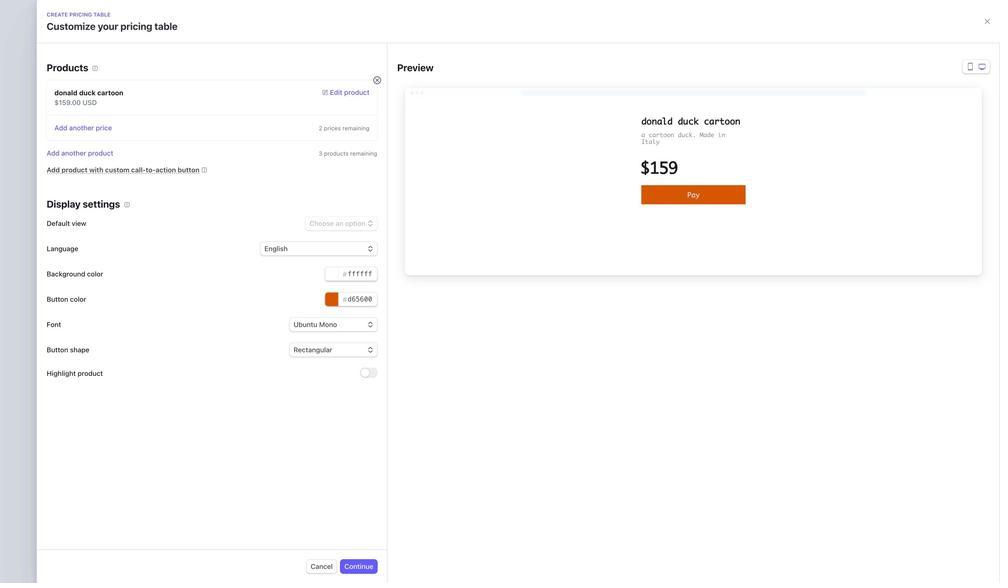 Task type: describe. For each thing, give the bounding box(es) containing it.
1 shortcuts element from the top
[[105, 157, 214, 237]]

core navigation links element
[[105, 39, 214, 144]]

svg image
[[774, 42, 780, 48]]

2 shortcuts element from the top
[[105, 166, 214, 237]]



Task type: vqa. For each thing, say whether or not it's contained in the screenshot.
tab list
yes



Task type: locate. For each thing, give the bounding box(es) containing it.
None text field
[[325, 267, 377, 281], [325, 293, 377, 306], [325, 267, 377, 281], [325, 293, 377, 306]]

shortcuts element
[[105, 157, 214, 237], [105, 166, 214, 237]]

tab list
[[239, 55, 863, 73]]



